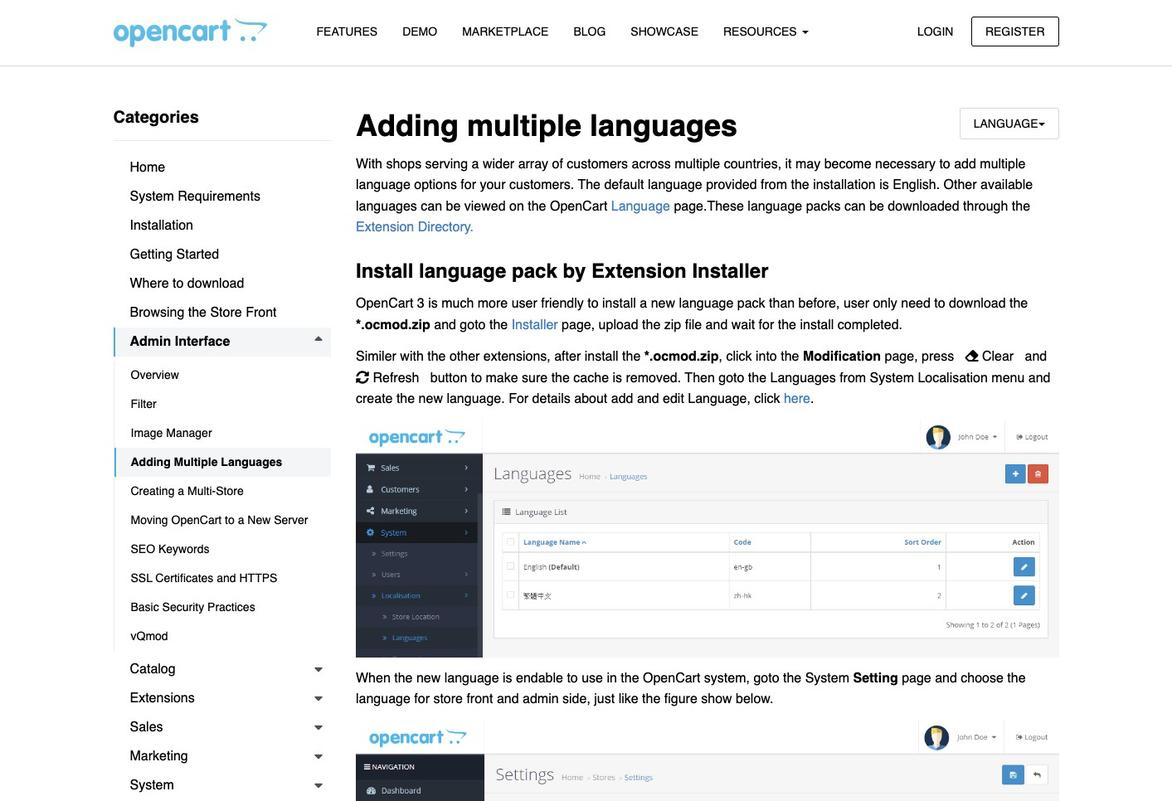 Task type: vqa. For each thing, say whether or not it's contained in the screenshot.
Language
yes



Task type: describe. For each thing, give the bounding box(es) containing it.
a left new
[[238, 514, 244, 527]]

requirements
[[178, 189, 260, 204]]

to inside the with shops serving a wider array of customers across multiple countries, it may become necessary to add multiple language options for your customers. the default language provided from the installation is english. other available languages can be viewed on the opencart
[[939, 157, 950, 171]]

about
[[574, 392, 608, 407]]

like
[[619, 692, 638, 707]]

clear   and
[[979, 349, 1055, 364]]

for
[[509, 392, 529, 407]]

add inside the with shops serving a wider array of customers across multiple countries, it may become necessary to add multiple language options for your customers. the default language provided from the installation is english. other available languages can be viewed on the opencart
[[954, 157, 976, 171]]

.
[[810, 392, 814, 407]]

can inside the with shops serving a wider array of customers across multiple countries, it may become necessary to add multiple language options for your customers. the default language provided from the installation is english. other available languages can be viewed on the opencart
[[421, 199, 442, 214]]

page, inside opencart 3 is much more user friendly to install a new language pack than before, user only need to download the *.ocmod.zip and goto the installer page, upload the zip file and wait for the install completed.
[[562, 318, 595, 333]]

language inside opencart 3 is much more user friendly to install a new language pack than before, user only need to download the *.ocmod.zip and goto the installer page, upload the zip file and wait for the install completed.
[[679, 296, 734, 311]]

to right friendly
[[588, 296, 599, 311]]

certificates
[[155, 572, 214, 585]]

a inside the with shops serving a wider array of customers across multiple countries, it may become necessary to add multiple language options for your customers. the default language provided from the installation is english. other available languages can be viewed on the opencart
[[472, 157, 479, 171]]

register
[[986, 24, 1045, 38]]

admin interface link
[[113, 328, 331, 357]]

the down may
[[791, 178, 809, 193]]

for inside page and choose the language for store front and admin side, just like the figure show below.
[[414, 692, 430, 707]]

ssl certificates and https
[[131, 572, 277, 585]]

language link
[[611, 199, 670, 214]]

system down marketing
[[130, 778, 174, 793]]

opencart down the multi-
[[171, 514, 222, 527]]

showcase
[[631, 25, 699, 38]]

3
[[417, 296, 425, 311]]

from inside refresh   button to make sure the cache is removed. then goto the languages from system localisation menu and create the new language. for details about add and edit language, click
[[840, 371, 866, 385]]

filter link
[[114, 390, 331, 419]]

vqmod
[[131, 630, 168, 643]]

the down after
[[551, 371, 570, 385]]

the right in
[[621, 671, 639, 686]]

the left zip
[[642, 318, 661, 333]]

adding for adding multiple languages
[[356, 109, 459, 143]]

system requirements link
[[113, 183, 331, 212]]

seo
[[131, 543, 155, 556]]

viewed
[[464, 199, 506, 214]]

language up much
[[419, 260, 506, 283]]

installer inside opencart 3 is much more user friendly to install a new language pack than before, user only need to download the *.ocmod.zip and goto the installer page, upload the zip file and wait for the install completed.
[[512, 318, 558, 333]]

opencart inside the with shops serving a wider array of customers across multiple countries, it may become necessary to add multiple language options for your customers. the default language provided from the installation is english. other available languages can be viewed on the opencart
[[550, 199, 608, 214]]

resources link
[[711, 17, 821, 47]]

and down much
[[434, 318, 456, 333]]

necessary
[[875, 157, 936, 171]]

demo
[[402, 25, 437, 38]]

is inside opencart 3 is much more user friendly to install a new language pack than before, user only need to download the *.ocmod.zip and goto the installer page, upload the zip file and wait for the install completed.
[[428, 296, 438, 311]]

the up button
[[427, 349, 446, 364]]

login link
[[903, 16, 968, 46]]

can inside language page.these language packs can be downloaded through the extension directory.
[[844, 199, 866, 214]]

options
[[414, 178, 457, 193]]

create
[[356, 392, 393, 407]]

ssl certificates and https link
[[114, 564, 331, 593]]

store inside browsing the store front link
[[210, 305, 242, 320]]

adding multiple languages
[[131, 455, 282, 469]]

sales link
[[113, 713, 331, 742]]

when the new language is endable to use in the opencart system, goto the system setting
[[356, 671, 898, 686]]

after
[[554, 349, 581, 364]]

the up interface on the left
[[188, 305, 207, 320]]

opencart up figure
[[643, 671, 701, 686]]

and down removed.
[[637, 392, 659, 407]]

page.these
[[674, 199, 744, 214]]

show
[[701, 692, 732, 707]]

with
[[400, 349, 424, 364]]

the up removed.
[[622, 349, 641, 364]]

languages inside refresh   button to make sure the cache is removed. then goto the languages from system localisation menu and create the new language. for details about add and edit language, click
[[770, 371, 836, 385]]

pack inside opencart 3 is much more user friendly to install a new language pack than before, user only need to download the *.ocmod.zip and goto the installer page, upload the zip file and wait for the install completed.
[[737, 296, 765, 311]]

basic
[[131, 601, 159, 614]]

and right front
[[497, 692, 519, 707]]

getting started
[[130, 247, 219, 262]]

choose
[[961, 671, 1004, 686]]

below.
[[736, 692, 774, 707]]

filter
[[131, 397, 156, 411]]

moving opencart to a new server
[[131, 514, 308, 527]]

marketplace
[[462, 25, 549, 38]]

upload
[[599, 318, 639, 333]]

2 vertical spatial new
[[416, 671, 441, 686]]

register link
[[971, 16, 1059, 46]]

through
[[963, 199, 1008, 214]]

language,
[[688, 392, 751, 407]]

0 horizontal spatial languages
[[221, 455, 282, 469]]

security
[[162, 601, 204, 614]]

to right where
[[173, 276, 184, 291]]

button
[[430, 371, 467, 385]]

of
[[552, 157, 563, 171]]

creating a multi-store link
[[114, 477, 331, 506]]

moving opencart to a new server link
[[114, 506, 331, 535]]

need
[[901, 296, 931, 311]]

creating
[[131, 484, 175, 498]]

admin
[[523, 692, 559, 707]]

adding multiple languages
[[356, 109, 738, 143]]

click inside refresh   button to make sure the cache is removed. then goto the languages from system localisation menu and create the new language. for details about add and edit language, click
[[754, 392, 780, 407]]

to left use
[[567, 671, 578, 686]]

system left setting at the right bottom
[[805, 671, 850, 686]]

admin interface
[[130, 334, 230, 349]]

is left the endable in the left bottom of the page
[[503, 671, 512, 686]]

sales
[[130, 720, 163, 735]]

system,
[[704, 671, 750, 686]]

it
[[785, 157, 792, 171]]

installer link
[[512, 318, 558, 333]]

opencart - open source shopping cart solution image
[[113, 17, 267, 47]]

wider
[[483, 157, 515, 171]]

page
[[902, 671, 931, 686]]

by
[[563, 260, 586, 283]]

features
[[316, 25, 378, 38]]

*.ocmod.zip inside opencart 3 is much more user friendly to install a new language pack than before, user only need to download the *.ocmod.zip and goto the installer page, upload the zip file and wait for the install completed.
[[356, 318, 430, 333]]

1 horizontal spatial page,
[[885, 349, 918, 364]]

2 horizontal spatial multiple
[[980, 157, 1026, 171]]

started
[[176, 247, 219, 262]]

and inside 'link'
[[217, 572, 236, 585]]

shops
[[386, 157, 422, 171]]

a inside opencart 3 is much more user friendly to install a new language pack than before, user only need to download the *.ocmod.zip and goto the installer page, upload the zip file and wait for the install completed.
[[640, 296, 647, 311]]

edit
[[663, 392, 684, 407]]

the right like
[[642, 692, 661, 707]]

downloaded
[[888, 199, 960, 214]]

to left new
[[225, 514, 235, 527]]

ssl
[[131, 572, 152, 585]]

keywords
[[158, 543, 209, 556]]

home link
[[113, 153, 331, 183]]

adding multiple languages link
[[114, 448, 331, 477]]

much
[[441, 296, 474, 311]]

sync alt image
[[356, 371, 369, 384]]

0 vertical spatial pack
[[512, 260, 557, 283]]

the right on
[[528, 199, 546, 214]]

when
[[356, 671, 391, 686]]

the up clear   and
[[1010, 296, 1028, 311]]

marketplace link
[[450, 17, 561, 47]]

languages inside the with shops serving a wider array of customers across multiple countries, it may become necessary to add multiple language options for your customers. the default language provided from the installation is english. other available languages can be viewed on the opencart
[[356, 199, 417, 214]]

the right the system,
[[783, 671, 802, 686]]

features link
[[304, 17, 390, 47]]

1 horizontal spatial languages
[[590, 109, 738, 143]]

browsing
[[130, 305, 184, 320]]

installed language in language list image
[[356, 421, 1059, 658]]

language inside page and choose the language for store front and admin side, just like the figure show below.
[[356, 692, 411, 707]]

cache
[[574, 371, 609, 385]]

language up front
[[444, 671, 499, 686]]

extension inside language page.these language packs can be downloaded through the extension directory.
[[356, 220, 414, 235]]

showcase link
[[618, 17, 711, 47]]

new inside opencart 3 is much more user friendly to install a new language pack than before, user only need to download the *.ocmod.zip and goto the installer page, upload the zip file and wait for the install completed.
[[651, 296, 675, 311]]

install language pack by extension installer
[[356, 260, 769, 283]]

file
[[685, 318, 702, 333]]



Task type: locate. For each thing, give the bounding box(es) containing it.
to inside refresh   button to make sure the cache is removed. then goto the languages from system localisation menu and create the new language. for details about add and edit language, click
[[471, 371, 482, 385]]

directory.
[[418, 220, 474, 235]]

adding for adding multiple languages
[[131, 455, 171, 469]]

,
[[719, 349, 723, 364]]

language inside language page.these language packs can be downloaded through the extension directory.
[[611, 199, 670, 214]]

blog link
[[561, 17, 618, 47]]

menu
[[992, 371, 1025, 385]]

provided
[[706, 178, 757, 193]]

home
[[130, 160, 165, 175]]

pack up wait
[[737, 296, 765, 311]]

system inside system requirements 'link'
[[130, 189, 174, 204]]

2 vertical spatial goto
[[754, 671, 779, 686]]

from inside the with shops serving a wider array of customers across multiple countries, it may become necessary to add multiple language options for your customers. the default language provided from the installation is english. other available languages can be viewed on the opencart
[[761, 178, 787, 193]]

to up language. on the left of the page
[[471, 371, 482, 385]]

1 horizontal spatial multiple
[[675, 157, 720, 171]]

language down "across"
[[648, 178, 702, 193]]

0 horizontal spatial language
[[611, 199, 670, 214]]

add inside refresh   button to make sure the cache is removed. then goto the languages from system localisation menu and create the new language. for details about add and edit language, click
[[611, 392, 633, 407]]

front
[[246, 305, 277, 320]]

1 vertical spatial languages
[[356, 199, 417, 214]]

2 horizontal spatial goto
[[754, 671, 779, 686]]

install up upload
[[602, 296, 636, 311]]

1 vertical spatial adding
[[131, 455, 171, 469]]

1 horizontal spatial from
[[840, 371, 866, 385]]

0 horizontal spatial pack
[[512, 260, 557, 283]]

new inside refresh   button to make sure the cache is removed. then goto the languages from system localisation menu and create the new language. for details about add and edit language, click
[[419, 392, 443, 407]]

packs
[[806, 199, 841, 214]]

installer
[[692, 260, 769, 283], [512, 318, 558, 333]]

and right menu
[[1029, 371, 1051, 385]]

language up file
[[679, 296, 734, 311]]

for inside opencart 3 is much more user friendly to install a new language pack than before, user only need to download the *.ocmod.zip and goto the installer page, upload the zip file and wait for the install completed.
[[759, 318, 774, 333]]

1 vertical spatial install
[[800, 318, 834, 333]]

0 vertical spatial install
[[602, 296, 636, 311]]

available
[[981, 178, 1033, 193]]

languages up here .
[[770, 371, 836, 385]]

here link
[[784, 392, 810, 407]]

a left the multi-
[[178, 484, 184, 498]]

adding up creating
[[131, 455, 171, 469]]

clear
[[982, 349, 1014, 364]]

pack
[[512, 260, 557, 283], [737, 296, 765, 311]]

0 vertical spatial add
[[954, 157, 976, 171]]

may
[[796, 157, 821, 171]]

download inside opencart 3 is much more user friendly to install a new language pack than before, user only need to download the *.ocmod.zip and goto the installer page, upload the zip file and wait for the install completed.
[[949, 296, 1006, 311]]

array
[[518, 157, 548, 171]]

download down getting started link
[[187, 276, 244, 291]]

a up similer with the other extensions, after install the *.ocmod.zip , click into the modification page, press at the top
[[640, 296, 647, 311]]

the
[[791, 178, 809, 193], [528, 199, 546, 214], [1012, 199, 1030, 214], [1010, 296, 1028, 311], [188, 305, 207, 320], [489, 318, 508, 333], [642, 318, 661, 333], [778, 318, 796, 333], [427, 349, 446, 364], [622, 349, 641, 364], [781, 349, 799, 364], [551, 371, 570, 385], [748, 371, 767, 385], [396, 392, 415, 407], [394, 671, 413, 686], [621, 671, 639, 686], [783, 671, 802, 686], [1007, 671, 1026, 686], [642, 692, 661, 707]]

0 vertical spatial languages
[[770, 371, 836, 385]]

1 vertical spatial language
[[611, 199, 670, 214]]

basic security practices
[[131, 601, 255, 614]]

0 horizontal spatial user
[[512, 296, 537, 311]]

2 horizontal spatial for
[[759, 318, 774, 333]]

0 vertical spatial goto
[[460, 318, 486, 333]]

your
[[480, 178, 506, 193]]

a
[[472, 157, 479, 171], [640, 296, 647, 311], [178, 484, 184, 498], [238, 514, 244, 527]]

1 horizontal spatial adding
[[356, 109, 459, 143]]

the down available at the right
[[1012, 199, 1030, 214]]

download up eraser image
[[949, 296, 1006, 311]]

2 vertical spatial for
[[414, 692, 430, 707]]

modification
[[803, 349, 881, 364]]

can down installation
[[844, 199, 866, 214]]

1 vertical spatial from
[[840, 371, 866, 385]]

opencart 3 is much more user friendly to install a new language pack than before, user only need to download the *.ocmod.zip and goto the installer page, upload the zip file and wait for the install completed.
[[356, 296, 1028, 333]]

opencart down the the
[[550, 199, 608, 214]]

is right cache
[[613, 371, 622, 385]]

add up the other
[[954, 157, 976, 171]]

into
[[756, 349, 777, 364]]

new
[[248, 514, 271, 527]]

where to download
[[130, 276, 244, 291]]

0 vertical spatial for
[[461, 178, 476, 193]]

page and choose the language for store front and admin side, just like the figure show below.
[[356, 671, 1026, 707]]

1 horizontal spatial for
[[461, 178, 476, 193]]

0 horizontal spatial for
[[414, 692, 430, 707]]

language
[[974, 117, 1038, 130], [611, 199, 670, 214]]

1 vertical spatial store
[[216, 484, 244, 498]]

the right when
[[394, 671, 413, 686]]

new down button
[[419, 392, 443, 407]]

new up store
[[416, 671, 441, 686]]

vqmod link
[[114, 622, 331, 651]]

goto down , at right
[[719, 371, 744, 385]]

before,
[[799, 296, 840, 311]]

figure
[[664, 692, 698, 707]]

categories
[[113, 108, 199, 127]]

page,
[[562, 318, 595, 333], [885, 349, 918, 364]]

goto inside opencart 3 is much more user friendly to install a new language pack than before, user only need to download the *.ocmod.zip and goto the installer page, upload the zip file and wait for the install completed.
[[460, 318, 486, 333]]

add right the about
[[611, 392, 633, 407]]

goto
[[460, 318, 486, 333], [719, 371, 744, 385], [754, 671, 779, 686]]

1 vertical spatial add
[[611, 392, 633, 407]]

system link
[[113, 772, 331, 801]]

language inside dropdown button
[[974, 117, 1038, 130]]

1 vertical spatial page,
[[885, 349, 918, 364]]

the down refresh
[[396, 392, 415, 407]]

1 vertical spatial pack
[[737, 296, 765, 311]]

marketing link
[[113, 742, 331, 772]]

wait
[[731, 318, 755, 333]]

from down modification
[[840, 371, 866, 385]]

1 vertical spatial download
[[949, 296, 1006, 311]]

store inside 'creating a multi-store' link
[[216, 484, 244, 498]]

0 vertical spatial page,
[[562, 318, 595, 333]]

can down options
[[421, 199, 442, 214]]

to up the other
[[939, 157, 950, 171]]

store
[[210, 305, 242, 320], [216, 484, 244, 498]]

0 vertical spatial download
[[187, 276, 244, 291]]

completed.
[[838, 318, 903, 333]]

0 horizontal spatial goto
[[460, 318, 486, 333]]

for left your
[[461, 178, 476, 193]]

0 horizontal spatial can
[[421, 199, 442, 214]]

and down seo keywords "link"
[[217, 572, 236, 585]]

to right need in the right of the page
[[934, 296, 945, 311]]

the right the choose
[[1007, 671, 1026, 686]]

1 horizontal spatial languages
[[770, 371, 836, 385]]

adding up shops
[[356, 109, 459, 143]]

1 horizontal spatial user
[[844, 296, 869, 311]]

extension up install
[[356, 220, 414, 235]]

0 vertical spatial extension
[[356, 220, 414, 235]]

sure
[[522, 371, 548, 385]]

store down where to download link
[[210, 305, 242, 320]]

language down "with"
[[356, 178, 411, 193]]

getting
[[130, 247, 173, 262]]

installer down friendly
[[512, 318, 558, 333]]

from down it
[[761, 178, 787, 193]]

and right the clear
[[1025, 349, 1047, 364]]

opencart inside opencart 3 is much more user friendly to install a new language pack than before, user only need to download the *.ocmod.zip and goto the installer page, upload the zip file and wait for the install completed.
[[356, 296, 413, 311]]

installation
[[813, 178, 876, 193]]

1 vertical spatial new
[[419, 392, 443, 407]]

language down default
[[611, 199, 670, 214]]

select language for store front and admin image
[[356, 721, 1059, 801]]

the down into
[[748, 371, 767, 385]]

image manager link
[[114, 419, 331, 448]]

0 horizontal spatial click
[[726, 349, 752, 364]]

goto down much
[[460, 318, 486, 333]]

1 vertical spatial for
[[759, 318, 774, 333]]

for
[[461, 178, 476, 193], [759, 318, 774, 333], [414, 692, 430, 707]]

1 horizontal spatial be
[[870, 199, 884, 214]]

where to download link
[[113, 270, 331, 299]]

across
[[632, 157, 671, 171]]

browsing the store front
[[130, 305, 277, 320]]

1 horizontal spatial *.ocmod.zip
[[644, 349, 719, 364]]

click right , at right
[[726, 349, 752, 364]]

and right page
[[935, 671, 957, 686]]

0 vertical spatial store
[[210, 305, 242, 320]]

be down installation
[[870, 199, 884, 214]]

1 vertical spatial languages
[[221, 455, 282, 469]]

1 horizontal spatial pack
[[737, 296, 765, 311]]

seo keywords link
[[114, 535, 331, 564]]

2 user from the left
[[844, 296, 869, 311]]

languages
[[770, 371, 836, 385], [221, 455, 282, 469]]

2 be from the left
[[870, 199, 884, 214]]

1 horizontal spatial language
[[974, 117, 1038, 130]]

install
[[356, 260, 413, 283]]

0 horizontal spatial languages
[[356, 199, 417, 214]]

english.
[[893, 178, 940, 193]]

0 vertical spatial adding
[[356, 109, 459, 143]]

0 horizontal spatial installer
[[512, 318, 558, 333]]

1 horizontal spatial can
[[844, 199, 866, 214]]

the right into
[[781, 349, 799, 364]]

1 horizontal spatial click
[[754, 392, 780, 407]]

user up installer link
[[512, 296, 537, 311]]

creating a multi-store
[[131, 484, 244, 498]]

for inside the with shops serving a wider array of customers across multiple countries, it may become necessary to add multiple language options for your customers. the default language provided from the installation is english. other available languages can be viewed on the opencart
[[461, 178, 476, 193]]

is inside the with shops serving a wider array of customers across multiple countries, it may become necessary to add multiple language options for your customers. the default language provided from the installation is english. other available languages can be viewed on the opencart
[[880, 178, 889, 193]]

pack left by
[[512, 260, 557, 283]]

0 vertical spatial from
[[761, 178, 787, 193]]

new up zip
[[651, 296, 675, 311]]

1 user from the left
[[512, 296, 537, 311]]

goto inside refresh   button to make sure the cache is removed. then goto the languages from system localisation menu and create the new language. for details about add and edit language, click
[[719, 371, 744, 385]]

eraser image
[[965, 349, 979, 363]]

system down home
[[130, 189, 174, 204]]

extensions,
[[484, 349, 551, 364]]

page, left press
[[885, 349, 918, 364]]

0 vertical spatial installer
[[692, 260, 769, 283]]

language for language
[[974, 117, 1038, 130]]

install
[[602, 296, 636, 311], [800, 318, 834, 333], [585, 349, 619, 364]]

install down before,
[[800, 318, 834, 333]]

catalog link
[[113, 655, 331, 684]]

1 vertical spatial goto
[[719, 371, 744, 385]]

1 vertical spatial extension
[[592, 260, 687, 283]]

installation
[[130, 218, 193, 233]]

1 be from the left
[[446, 199, 461, 214]]

refresh
[[373, 371, 419, 385]]

0 horizontal spatial multiple
[[467, 109, 582, 143]]

0 vertical spatial language
[[974, 117, 1038, 130]]

0 horizontal spatial download
[[187, 276, 244, 291]]

languages up extension directory. link
[[356, 199, 417, 214]]

1 horizontal spatial goto
[[719, 371, 744, 385]]

the down more
[[489, 318, 508, 333]]

language for language page.these language packs can be downloaded through the extension directory.
[[611, 199, 670, 214]]

marketing
[[130, 749, 188, 764]]

language button
[[960, 108, 1059, 140]]

0 horizontal spatial extension
[[356, 220, 414, 235]]

1 horizontal spatial installer
[[692, 260, 769, 283]]

adding
[[356, 109, 459, 143], [131, 455, 171, 469]]

installation link
[[113, 212, 331, 241]]

0 vertical spatial *.ocmod.zip
[[356, 318, 430, 333]]

*.ocmod.zip up then
[[644, 349, 719, 364]]

details
[[532, 392, 571, 407]]

with
[[356, 157, 382, 171]]

1 vertical spatial *.ocmod.zip
[[644, 349, 719, 364]]

and right file
[[706, 318, 728, 333]]

0 horizontal spatial from
[[761, 178, 787, 193]]

a left wider
[[472, 157, 479, 171]]

is down necessary
[[880, 178, 889, 193]]

1 horizontal spatial add
[[954, 157, 976, 171]]

0 vertical spatial click
[[726, 349, 752, 364]]

is inside refresh   button to make sure the cache is removed. then goto the languages from system localisation menu and create the new language. for details about add and edit language, click
[[613, 371, 622, 385]]

is right 3
[[428, 296, 438, 311]]

be inside language page.these language packs can be downloaded through the extension directory.
[[870, 199, 884, 214]]

2 vertical spatial install
[[585, 349, 619, 364]]

1 vertical spatial click
[[754, 392, 780, 407]]

the inside language page.these language packs can be downloaded through the extension directory.
[[1012, 199, 1030, 214]]

system
[[130, 189, 174, 204], [870, 371, 914, 385], [805, 671, 850, 686], [130, 778, 174, 793]]

language inside language page.these language packs can be downloaded through the extension directory.
[[748, 199, 802, 214]]

interface
[[175, 334, 230, 349]]

multiple up available at the right
[[980, 157, 1026, 171]]

languages down image manager link
[[221, 455, 282, 469]]

endable
[[516, 671, 563, 686]]

than
[[769, 296, 795, 311]]

for right wait
[[759, 318, 774, 333]]

other
[[450, 349, 480, 364]]

on
[[509, 199, 524, 214]]

page, down friendly
[[562, 318, 595, 333]]

just
[[594, 692, 615, 707]]

click left here link
[[754, 392, 780, 407]]

opencart down install
[[356, 296, 413, 311]]

more
[[478, 296, 508, 311]]

to
[[939, 157, 950, 171], [173, 276, 184, 291], [588, 296, 599, 311], [934, 296, 945, 311], [471, 371, 482, 385], [225, 514, 235, 527], [567, 671, 578, 686]]

localisation
[[918, 371, 988, 385]]

1 vertical spatial installer
[[512, 318, 558, 333]]

multiple up the provided
[[675, 157, 720, 171]]

extension up upload
[[592, 260, 687, 283]]

become
[[824, 157, 872, 171]]

1 horizontal spatial download
[[949, 296, 1006, 311]]

side,
[[563, 692, 591, 707]]

install up cache
[[585, 349, 619, 364]]

language up available at the right
[[974, 117, 1038, 130]]

languages up "across"
[[590, 109, 738, 143]]

be up directory.
[[446, 199, 461, 214]]

customers
[[567, 157, 628, 171]]

be inside the with shops serving a wider array of customers across multiple countries, it may become necessary to add multiple language options for your customers. the default language provided from the installation is english. other available languages can be viewed on the opencart
[[446, 199, 461, 214]]

store down "adding multiple languages" link
[[216, 484, 244, 498]]

0 horizontal spatial be
[[446, 199, 461, 214]]

0 horizontal spatial *.ocmod.zip
[[356, 318, 430, 333]]

for left store
[[414, 692, 430, 707]]

1 can from the left
[[421, 199, 442, 214]]

default
[[604, 178, 644, 193]]

language down it
[[748, 199, 802, 214]]

system inside refresh   button to make sure the cache is removed. then goto the languages from system localisation menu and create the new language. for details about add and edit language, click
[[870, 371, 914, 385]]

new
[[651, 296, 675, 311], [419, 392, 443, 407], [416, 671, 441, 686]]

goto up below. on the bottom of page
[[754, 671, 779, 686]]

language page.these language packs can be downloaded through the extension directory.
[[356, 199, 1030, 235]]

0 horizontal spatial add
[[611, 392, 633, 407]]

language down when
[[356, 692, 411, 707]]

system down modification
[[870, 371, 914, 385]]

*.ocmod.zip down 3
[[356, 318, 430, 333]]

0 horizontal spatial page,
[[562, 318, 595, 333]]

0 vertical spatial languages
[[590, 109, 738, 143]]

2 can from the left
[[844, 199, 866, 214]]

0 vertical spatial new
[[651, 296, 675, 311]]

the down than
[[778, 318, 796, 333]]

1 horizontal spatial extension
[[592, 260, 687, 283]]

0 horizontal spatial adding
[[131, 455, 171, 469]]



